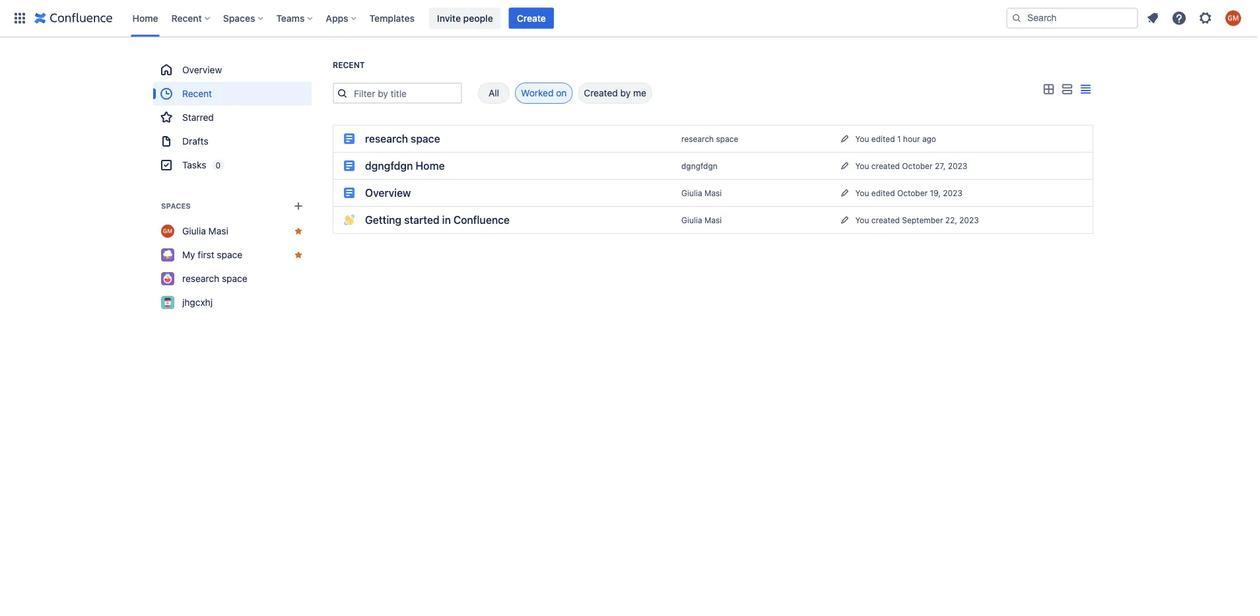 Task type: locate. For each thing, give the bounding box(es) containing it.
edited
[[872, 134, 895, 143], [872, 188, 895, 197]]

october left 27,
[[902, 161, 933, 170]]

overview link
[[153, 58, 312, 82]]

home
[[132, 13, 158, 23], [416, 160, 445, 172]]

2 vertical spatial masi
[[209, 226, 228, 236]]

1
[[898, 134, 901, 143]]

recent inside popup button
[[171, 13, 202, 23]]

research space link up dgngfdgn link
[[682, 134, 739, 143]]

1 horizontal spatial home
[[416, 160, 445, 172]]

0 vertical spatial created
[[872, 161, 900, 170]]

1 vertical spatial created
[[872, 215, 900, 225]]

invite
[[437, 13, 461, 23]]

1 edited from the top
[[872, 134, 895, 143]]

help icon image
[[1172, 10, 1188, 26]]

spaces
[[223, 13, 255, 23], [161, 202, 191, 210]]

october left 19,
[[898, 188, 928, 197]]

my first space link
[[153, 243, 312, 267]]

you down you created october 27, 2023 on the top of page
[[856, 188, 870, 197]]

my
[[182, 249, 195, 260]]

1 horizontal spatial research space
[[365, 132, 440, 145]]

1 vertical spatial giulia masi
[[682, 215, 722, 225]]

research space down my first space
[[182, 273, 247, 284]]

giulia masi link
[[682, 188, 722, 198], [682, 215, 722, 225], [153, 219, 312, 243]]

0 vertical spatial home
[[132, 13, 158, 23]]

jhgcxhj link
[[153, 291, 312, 314]]

0 vertical spatial overview
[[182, 64, 222, 75]]

unstar this space image
[[293, 226, 304, 236]]

:wave: image
[[344, 215, 355, 225]]

drafts link
[[153, 129, 312, 153]]

3 you from the top
[[856, 188, 870, 197]]

global element
[[8, 0, 1004, 37]]

edited for research space
[[872, 134, 895, 143]]

dgngfdgn
[[365, 160, 413, 172], [682, 161, 718, 171]]

2 vertical spatial page image
[[344, 188, 355, 198]]

recent link
[[153, 82, 312, 106]]

confluence image
[[34, 10, 113, 26], [34, 10, 113, 26]]

apps
[[326, 13, 348, 23]]

created
[[584, 88, 618, 98]]

banner
[[0, 0, 1258, 37]]

1 horizontal spatial dgngfdgn
[[682, 161, 718, 171]]

2 edited from the top
[[872, 188, 895, 197]]

2 horizontal spatial research
[[682, 134, 714, 143]]

created down you edited 1 hour ago
[[872, 161, 900, 170]]

october
[[902, 161, 933, 170], [898, 188, 928, 197]]

group
[[153, 58, 312, 177]]

research up dgngfdgn home
[[365, 132, 408, 145]]

0 vertical spatial spaces
[[223, 13, 255, 23]]

you down you edited october 19, 2023
[[856, 215, 870, 225]]

created for getting started in confluence
[[872, 215, 900, 225]]

confluence
[[454, 214, 510, 226]]

2 vertical spatial giulia
[[182, 226, 206, 236]]

research space
[[365, 132, 440, 145], [682, 134, 739, 143], [182, 273, 247, 284]]

recent
[[171, 13, 202, 23], [333, 60, 365, 70], [182, 88, 212, 99]]

1 vertical spatial october
[[898, 188, 928, 197]]

hour
[[903, 134, 920, 143]]

0 horizontal spatial home
[[132, 13, 158, 23]]

overview up recent link
[[182, 64, 222, 75]]

created for dgngfdgn home
[[872, 161, 900, 170]]

edited left 1
[[872, 134, 895, 143]]

2023 right 19,
[[943, 188, 963, 197]]

research up dgngfdgn link
[[682, 134, 714, 143]]

masi
[[705, 188, 722, 198], [705, 215, 722, 225], [209, 226, 228, 236]]

recent up 'starred'
[[182, 88, 212, 99]]

templates
[[370, 13, 415, 23]]

0 vertical spatial edited
[[872, 134, 895, 143]]

dgngfdgn for dgngfdgn link
[[682, 161, 718, 171]]

1 you from the top
[[856, 134, 870, 143]]

worked
[[521, 88, 554, 98]]

spaces right recent popup button
[[223, 13, 255, 23]]

you for space
[[856, 134, 870, 143]]

giulia masi for getting started in confluence
[[682, 215, 722, 225]]

2023
[[948, 161, 968, 170], [943, 188, 963, 197], [960, 215, 979, 225]]

giulia masi
[[682, 188, 722, 198], [682, 215, 722, 225], [182, 226, 228, 236]]

home up getting started in confluence
[[416, 160, 445, 172]]

you created october 27, 2023
[[856, 161, 968, 170]]

0 vertical spatial research space link
[[682, 134, 739, 143]]

research space link
[[682, 134, 739, 143], [153, 267, 312, 291]]

research
[[365, 132, 408, 145], [682, 134, 714, 143], [182, 273, 219, 284]]

0 horizontal spatial overview
[[182, 64, 222, 75]]

research space up dgngfdgn link
[[682, 134, 739, 143]]

0 vertical spatial october
[[902, 161, 933, 170]]

space down my first space 'link'
[[222, 273, 247, 284]]

on
[[556, 88, 567, 98]]

created
[[872, 161, 900, 170], [872, 215, 900, 225]]

group containing overview
[[153, 58, 312, 177]]

0 vertical spatial giulia masi
[[682, 188, 722, 198]]

giulia for overview
[[682, 188, 702, 198]]

1 vertical spatial masi
[[705, 215, 722, 225]]

0 horizontal spatial research space link
[[153, 267, 312, 291]]

research up jhgcxhj at the left of the page
[[182, 273, 219, 284]]

masi for overview
[[705, 188, 722, 198]]

research space up dgngfdgn home
[[365, 132, 440, 145]]

2 vertical spatial 2023
[[960, 215, 979, 225]]

3 page image from the top
[[344, 188, 355, 198]]

edited down you created october 27, 2023 on the top of page
[[872, 188, 895, 197]]

0 vertical spatial page image
[[344, 133, 355, 144]]

home left recent popup button
[[132, 13, 158, 23]]

appswitcher icon image
[[12, 10, 28, 26]]

0 horizontal spatial spaces
[[161, 202, 191, 210]]

2023 right 27,
[[948, 161, 968, 170]]

0 horizontal spatial dgngfdgn
[[365, 160, 413, 172]]

1 vertical spatial edited
[[872, 188, 895, 197]]

2 created from the top
[[872, 215, 900, 225]]

1 vertical spatial research space link
[[153, 267, 312, 291]]

teams
[[276, 13, 305, 23]]

4 you from the top
[[856, 215, 870, 225]]

page image
[[344, 133, 355, 144], [344, 161, 355, 171], [344, 188, 355, 198]]

created by me
[[584, 88, 647, 98]]

0 vertical spatial masi
[[705, 188, 722, 198]]

create a space image
[[291, 198, 306, 214]]

2023 right the 22,
[[960, 215, 979, 225]]

you down you edited 1 hour ago
[[856, 161, 870, 170]]

0 vertical spatial recent
[[171, 13, 202, 23]]

research space link down my first space
[[153, 267, 312, 291]]

your profile and preferences image
[[1226, 10, 1242, 26]]

create
[[517, 13, 546, 23]]

giulia masi link for overview
[[682, 188, 722, 198]]

0 vertical spatial 2023
[[948, 161, 968, 170]]

:wave: image
[[344, 215, 355, 225]]

starred link
[[153, 106, 312, 129]]

space
[[411, 132, 440, 145], [716, 134, 739, 143], [217, 249, 242, 260], [222, 273, 247, 284]]

overview inside group
[[182, 64, 222, 75]]

giulia masi link for getting started in confluence
[[682, 215, 722, 225]]

you edited october 19, 2023
[[856, 188, 963, 197]]

1 page image from the top
[[344, 133, 355, 144]]

me
[[633, 88, 647, 98]]

1 vertical spatial 2023
[[943, 188, 963, 197]]

1 created from the top
[[872, 161, 900, 170]]

giulia
[[682, 188, 702, 198], [682, 215, 702, 225], [182, 226, 206, 236]]

space up dgngfdgn link
[[716, 134, 739, 143]]

2 page image from the top
[[344, 161, 355, 171]]

created down you edited october 19, 2023
[[872, 215, 900, 225]]

you left 1
[[856, 134, 870, 143]]

space right first
[[217, 249, 242, 260]]

1 horizontal spatial research
[[365, 132, 408, 145]]

1 vertical spatial giulia
[[682, 215, 702, 225]]

spaces inside popup button
[[223, 13, 255, 23]]

starred
[[182, 112, 214, 123]]

1 vertical spatial spaces
[[161, 202, 191, 210]]

recent right home link
[[171, 13, 202, 23]]

compact list image
[[1078, 82, 1094, 97]]

1 vertical spatial overview
[[365, 187, 411, 199]]

you for home
[[856, 161, 870, 170]]

page image for dgngfdgn
[[344, 161, 355, 171]]

tab list
[[462, 83, 652, 104]]

tab list containing all
[[462, 83, 652, 104]]

jhgcxhj
[[182, 297, 213, 308]]

overview up getting
[[365, 187, 411, 199]]

2 horizontal spatial research space
[[682, 134, 739, 143]]

started
[[404, 214, 440, 226]]

overview
[[182, 64, 222, 75], [365, 187, 411, 199]]

2 you from the top
[[856, 161, 870, 170]]

invite people
[[437, 13, 493, 23]]

0 vertical spatial giulia
[[682, 188, 702, 198]]

0
[[216, 161, 221, 170]]

1 vertical spatial page image
[[344, 161, 355, 171]]

recent down apps popup button
[[333, 60, 365, 70]]

you
[[856, 134, 870, 143], [856, 161, 870, 170], [856, 188, 870, 197], [856, 215, 870, 225]]

1 horizontal spatial spaces
[[223, 13, 255, 23]]

october for dgngfdgn home
[[902, 161, 933, 170]]

spaces down the tasks
[[161, 202, 191, 210]]



Task type: describe. For each thing, give the bounding box(es) containing it.
dgngfdgn link
[[682, 161, 718, 171]]

tasks
[[182, 160, 206, 170]]

first
[[198, 249, 214, 260]]

you for started
[[856, 215, 870, 225]]

masi for getting started in confluence
[[705, 215, 722, 225]]

banner containing home
[[0, 0, 1258, 37]]

notification icon image
[[1145, 10, 1161, 26]]

templates link
[[366, 8, 419, 29]]

worked on
[[521, 88, 567, 98]]

edited for overview
[[872, 188, 895, 197]]

create link
[[509, 8, 554, 29]]

19,
[[930, 188, 941, 197]]

teams button
[[272, 8, 318, 29]]

0 horizontal spatial research
[[182, 273, 219, 284]]

spaces button
[[219, 8, 268, 29]]

giulia masi for overview
[[682, 188, 722, 198]]

search image
[[1012, 13, 1022, 23]]

cards image
[[1041, 82, 1057, 97]]

Search field
[[1007, 8, 1139, 29]]

27,
[[935, 161, 946, 170]]

created by me button
[[578, 83, 652, 104]]

unstar this space image
[[293, 250, 304, 260]]

all
[[489, 88, 499, 98]]

1 vertical spatial home
[[416, 160, 445, 172]]

list image
[[1059, 82, 1075, 97]]

dgngfdgn for dgngfdgn home
[[365, 160, 413, 172]]

september
[[902, 215, 944, 225]]

1 vertical spatial recent
[[333, 60, 365, 70]]

home link
[[128, 8, 162, 29]]

people
[[463, 13, 493, 23]]

apps button
[[322, 8, 362, 29]]

1 horizontal spatial research space link
[[682, 134, 739, 143]]

home inside global element
[[132, 13, 158, 23]]

october for overview
[[898, 188, 928, 197]]

Filter by title field
[[350, 84, 461, 102]]

all button
[[478, 83, 510, 104]]

getting
[[365, 214, 402, 226]]

2 vertical spatial giulia masi
[[182, 226, 228, 236]]

drafts
[[182, 136, 209, 147]]

dgngfdgn home
[[365, 160, 445, 172]]

giulia for getting started in confluence
[[682, 215, 702, 225]]

you created september 22, 2023
[[856, 215, 979, 225]]

my first space
[[182, 249, 242, 260]]

recent button
[[167, 8, 215, 29]]

2023 for started
[[960, 215, 979, 225]]

worked on button
[[515, 83, 573, 104]]

22,
[[946, 215, 958, 225]]

space inside 'link'
[[217, 249, 242, 260]]

by
[[621, 88, 631, 98]]

you edited 1 hour ago
[[856, 134, 937, 143]]

settings icon image
[[1198, 10, 1214, 26]]

2023 for home
[[948, 161, 968, 170]]

space up dgngfdgn home
[[411, 132, 440, 145]]

page image for research
[[344, 133, 355, 144]]

2 vertical spatial recent
[[182, 88, 212, 99]]

0 horizontal spatial research space
[[182, 273, 247, 284]]

1 horizontal spatial overview
[[365, 187, 411, 199]]

invite people button
[[429, 8, 501, 29]]

getting started in confluence
[[365, 214, 510, 226]]

in
[[442, 214, 451, 226]]

ago
[[923, 134, 937, 143]]



Task type: vqa. For each thing, say whether or not it's contained in the screenshot.
Due
no



